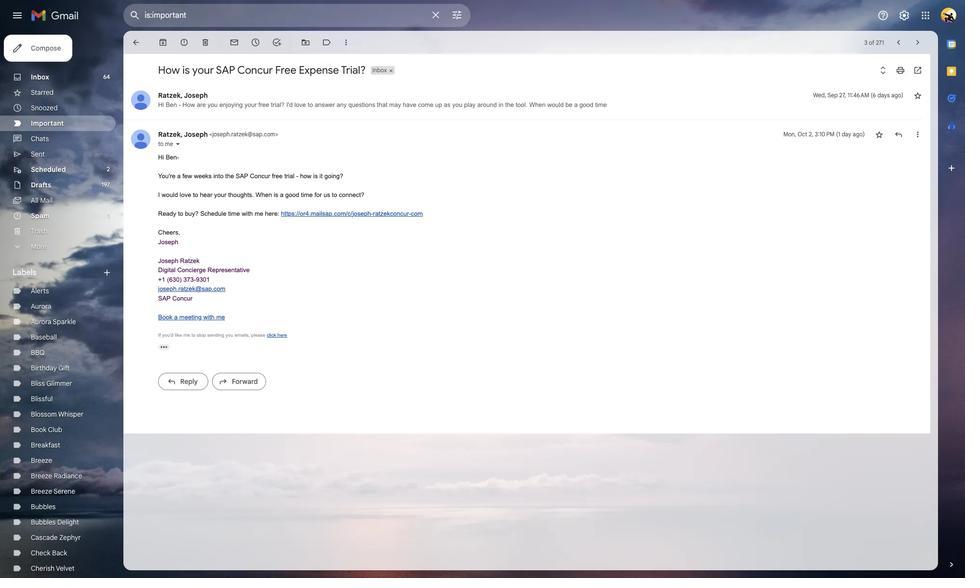 Task type: vqa. For each thing, say whether or not it's contained in the screenshot.
with
yes



Task type: describe. For each thing, give the bounding box(es) containing it.
spam link
[[31, 212, 49, 220]]

1 horizontal spatial sap
[[216, 64, 235, 77]]

to left stop
[[192, 333, 196, 338]]

ben-
[[166, 154, 179, 161]]

ago) for mon, oct 2, 3:10 pm (1 day ago)
[[853, 131, 865, 138]]

check
[[31, 549, 50, 558]]

compose button
[[4, 35, 73, 62]]

move to image
[[301, 38, 311, 47]]

mark as unread image
[[230, 38, 239, 47]]

club
[[48, 426, 62, 435]]

scheduled
[[31, 165, 66, 174]]

questions
[[349, 101, 376, 109]]

whisper
[[58, 411, 83, 419]]

mon, oct 2, 3:10 pm (1 day ago)
[[784, 131, 865, 138]]

a right be
[[575, 101, 578, 109]]

all
[[31, 196, 38, 205]]

aurora link
[[31, 302, 51, 311]]

2,
[[809, 131, 814, 138]]

bubbles for bubbles link
[[31, 503, 56, 512]]

book for book club
[[31, 426, 46, 435]]

inbox for "inbox" button
[[373, 67, 387, 74]]

ready
[[158, 210, 176, 218]]

concur inside the joseph ratzek digital concierge representative +1 (630) 373-9301 joseph.ratzek@sap.com sap concur
[[172, 295, 193, 302]]

2 horizontal spatial is
[[313, 173, 318, 180]]

0 horizontal spatial is
[[182, 64, 190, 77]]

older image
[[914, 38, 923, 47]]

me right the like
[[184, 333, 190, 338]]

come
[[418, 101, 434, 109]]

like
[[175, 333, 182, 338]]

few
[[183, 173, 192, 180]]

wed,
[[814, 92, 827, 99]]

drafts link
[[31, 181, 51, 190]]

271
[[876, 39, 885, 46]]

concierge
[[177, 267, 206, 274]]

answer
[[315, 101, 335, 109]]

as
[[444, 101, 451, 109]]

reply
[[180, 377, 198, 386]]

reply link
[[158, 373, 208, 390]]

11:46 am
[[848, 92, 870, 99]]

how
[[300, 173, 312, 180]]

0 horizontal spatial when
[[256, 192, 272, 199]]

are
[[197, 101, 206, 109]]

ratzek, joseph cell
[[158, 130, 278, 139]]

aurora for aurora sparkle
[[31, 318, 51, 327]]

me up if you'd like me to stop sending you emails, please click here
[[216, 314, 225, 321]]

sep
[[828, 92, 838, 99]]

clear search image
[[426, 5, 446, 25]]

how inside list
[[183, 101, 195, 109]]

glimmer
[[46, 380, 72, 388]]

1 horizontal spatial love
[[295, 101, 306, 109]]

important link
[[31, 119, 64, 128]]

hi ben - how are you enjoying your free trial? i'd love to answer any questions that may have come up as you play around in the tool. when would be a good time
[[158, 101, 607, 109]]

0 vertical spatial good
[[580, 101, 594, 109]]

(630)
[[167, 276, 182, 283]]

more
[[31, 243, 47, 251]]

breeze for breeze link
[[31, 457, 52, 466]]

aurora sparkle
[[31, 318, 76, 327]]

important
[[31, 119, 64, 128]]

labels image
[[322, 38, 332, 47]]

cascade
[[31, 534, 58, 543]]

meeting
[[179, 314, 202, 321]]

hear
[[200, 192, 213, 199]]

1 horizontal spatial is
[[274, 192, 278, 199]]

all mail link
[[31, 196, 53, 205]]

show trimmed content image
[[158, 345, 170, 350]]

birthday
[[31, 364, 57, 373]]

trash link
[[31, 227, 48, 236]]

going?
[[325, 173, 343, 180]]

inbox for inbox link
[[31, 73, 49, 82]]

to left answer
[[308, 101, 313, 109]]

chats link
[[31, 135, 49, 143]]

0 horizontal spatial with
[[204, 314, 215, 321]]

book for book  a meeting with me
[[158, 314, 173, 321]]

2 horizontal spatial time
[[596, 101, 607, 109]]

joseph.ratzek@sap.com inside the joseph ratzek digital concierge representative +1 (630) 373-9301 joseph.ratzek@sap.com sap concur
[[158, 286, 226, 293]]

show details image
[[175, 141, 181, 147]]

ratzek, for ratzek, joseph
[[158, 91, 183, 100]]

gift
[[58, 364, 70, 373]]

i'd
[[286, 101, 293, 109]]

breeze for breeze radiance
[[31, 472, 52, 481]]

mail
[[40, 196, 53, 205]]

birthday gift link
[[31, 364, 70, 373]]

i would love to hear your thoughts. when is a good time for us to connect?
[[158, 192, 365, 199]]

blossom whisper link
[[31, 411, 83, 419]]

may
[[389, 101, 401, 109]]

stop
[[197, 333, 206, 338]]

us
[[324, 192, 330, 199]]

1 horizontal spatial when
[[530, 101, 546, 109]]

1 vertical spatial sap
[[236, 173, 248, 180]]

to left buy?
[[178, 210, 183, 218]]

trash
[[31, 227, 48, 236]]

starred
[[31, 88, 54, 97]]

connect?
[[339, 192, 365, 199]]

delete image
[[201, 38, 210, 47]]

you're
[[158, 173, 176, 180]]

compose
[[31, 44, 61, 53]]

1 horizontal spatial would
[[548, 101, 564, 109]]

book club link
[[31, 426, 62, 435]]

cascade zephyr link
[[31, 534, 81, 543]]

to left hear on the left top of page
[[193, 192, 198, 199]]

2 vertical spatial time
[[228, 210, 240, 218]]

ratzek, joseph < joseph.ratzek@sap.com >
[[158, 130, 278, 139]]

breeze serene
[[31, 488, 75, 496]]

oct
[[798, 131, 808, 138]]

(1
[[837, 131, 841, 138]]

9301
[[196, 276, 210, 283]]

<
[[209, 131, 212, 138]]

that
[[377, 101, 388, 109]]

bubbles delight link
[[31, 519, 79, 527]]

snoozed link
[[31, 104, 58, 112]]

check back
[[31, 549, 67, 558]]

cascade zephyr
[[31, 534, 81, 543]]

a left few
[[177, 173, 181, 180]]

all mail
[[31, 196, 53, 205]]

snooze image
[[251, 38, 260, 47]]

to up hi ben-
[[158, 140, 164, 148]]

0 horizontal spatial your
[[192, 64, 214, 77]]

newer image
[[894, 38, 904, 47]]

here
[[278, 333, 287, 338]]

ratzek, for ratzek, joseph < joseph.ratzek@sap.com >
[[158, 130, 183, 139]]

cheers,
[[158, 229, 182, 236]]

3
[[865, 39, 868, 46]]

birthday gift
[[31, 364, 70, 373]]

blissful link
[[31, 395, 53, 404]]

me left here:
[[255, 210, 263, 218]]

not starred image for wed, sep 27, 11:46 am (6 days ago)
[[914, 91, 923, 100]]

wed, sep 27, 11:46 am (6 days ago)
[[814, 92, 904, 99]]

ratzekconcur-
[[373, 210, 411, 218]]

velvet
[[56, 565, 75, 574]]



Task type: locate. For each thing, give the bounding box(es) containing it.
0 vertical spatial joseph.ratzek@sap.com
[[212, 131, 275, 138]]

0 vertical spatial ago)
[[892, 92, 904, 99]]

free for concur
[[272, 173, 283, 180]]

not starred image for mon, oct 2, 3:10 pm (1 day ago)
[[875, 130, 885, 139]]

aurora sparkle link
[[31, 318, 76, 327]]

2 vertical spatial concur
[[172, 295, 193, 302]]

days
[[878, 92, 890, 99]]

1 vertical spatial not starred checkbox
[[875, 130, 885, 139]]

1 vertical spatial time
[[301, 192, 313, 199]]

0 vertical spatial bubbles
[[31, 503, 56, 512]]

1 vertical spatial with
[[204, 314, 215, 321]]

when up here:
[[256, 192, 272, 199]]

breeze
[[31, 457, 52, 466], [31, 472, 52, 481], [31, 488, 52, 496]]

breeze for breeze serene
[[31, 488, 52, 496]]

2 vertical spatial sap
[[158, 295, 171, 302]]

sap down +1
[[158, 295, 171, 302]]

0 vertical spatial your
[[192, 64, 214, 77]]

None search field
[[123, 4, 471, 27]]

ratzek, up to me
[[158, 130, 183, 139]]

1 hi from the top
[[158, 101, 164, 109]]

breeze down breeze link
[[31, 472, 52, 481]]

not starred image right day
[[875, 130, 885, 139]]

inbox up "starred" link
[[31, 73, 49, 82]]

1 vertical spatial when
[[256, 192, 272, 199]]

enjoying
[[220, 101, 243, 109]]

love
[[295, 101, 306, 109], [180, 192, 191, 199]]

joseph.ratzek@sap.com link
[[158, 286, 226, 293]]

weeks
[[194, 173, 212, 180]]

ready to buy? schedule time with me here: https://or4.mailsap.com/c/ joseph-ratzekconcur-com
[[158, 210, 423, 218]]

trial?
[[341, 64, 366, 77]]

more image
[[342, 38, 351, 47]]

not starred image right the 'days'
[[914, 91, 923, 100]]

0 vertical spatial time
[[596, 101, 607, 109]]

your right hear on the left top of page
[[214, 192, 227, 199]]

search mail image
[[126, 7, 144, 24]]

0 vertical spatial is
[[182, 64, 190, 77]]

ratzek, up ben
[[158, 91, 183, 100]]

free for your
[[259, 101, 269, 109]]

advanced search options image
[[448, 5, 467, 25]]

0 vertical spatial when
[[530, 101, 546, 109]]

1 breeze from the top
[[31, 457, 52, 466]]

with down thoughts.
[[242, 210, 253, 218]]

1 horizontal spatial how
[[183, 101, 195, 109]]

with right the 'meeting'
[[204, 314, 215, 321]]

gmail image
[[31, 6, 83, 25]]

blossom
[[31, 411, 57, 419]]

ago) right day
[[853, 131, 865, 138]]

back to important image
[[131, 38, 141, 47]]

joseph up "are"
[[184, 91, 208, 100]]

love down few
[[180, 192, 191, 199]]

joseph left <
[[184, 130, 208, 139]]

2 vertical spatial breeze
[[31, 488, 52, 496]]

1 vertical spatial bubbles
[[31, 519, 56, 527]]

1 vertical spatial concur
[[250, 173, 270, 180]]

how
[[158, 64, 180, 77], [183, 101, 195, 109]]

1 horizontal spatial inbox
[[373, 67, 387, 74]]

not starred checkbox for mon, oct 2, 3:10 pm (1 day ago)
[[875, 130, 885, 139]]

0 vertical spatial not starred image
[[914, 91, 923, 100]]

when
[[530, 101, 546, 109], [256, 192, 272, 199]]

if you'd like me to stop sending you emails, please click here
[[158, 333, 287, 338]]

digital
[[158, 267, 176, 274]]

ago) for wed, sep 27, 11:46 am (6 days ago)
[[892, 92, 904, 99]]

book down the blossom
[[31, 426, 46, 435]]

bubbles down bubbles link
[[31, 519, 56, 527]]

joseph.ratzek@sap.com inside ratzek, joseph < joseph.ratzek@sap.com >
[[212, 131, 275, 138]]

1 vertical spatial book
[[31, 426, 46, 435]]

1 horizontal spatial time
[[301, 192, 313, 199]]

1 horizontal spatial good
[[580, 101, 594, 109]]

bubbles down breeze serene
[[31, 503, 56, 512]]

breeze down the breakfast
[[31, 457, 52, 466]]

drafts
[[31, 181, 51, 190]]

1 vertical spatial the
[[225, 173, 234, 180]]

0 horizontal spatial not starred image
[[875, 130, 885, 139]]

cherish velvet
[[31, 565, 75, 574]]

sent
[[31, 150, 45, 159]]

time down thoughts.
[[228, 210, 240, 218]]

1 vertical spatial your
[[245, 101, 257, 109]]

into
[[214, 173, 224, 180]]

373-
[[183, 276, 196, 283]]

list
[[123, 81, 923, 399]]

hi left ben
[[158, 101, 164, 109]]

alerts
[[31, 287, 49, 296]]

here:
[[265, 210, 280, 218]]

Search mail text field
[[145, 11, 424, 20]]

breeze radiance link
[[31, 472, 82, 481]]

0 horizontal spatial sap
[[158, 295, 171, 302]]

- right ben
[[179, 101, 181, 109]]

the right into at left top
[[225, 173, 234, 180]]

concur up i would love to hear your thoughts. when is a good time for us to connect?
[[250, 173, 270, 180]]

in
[[499, 101, 504, 109]]

bliss glimmer
[[31, 380, 72, 388]]

the right in at the top of the page
[[506, 101, 514, 109]]

bliss
[[31, 380, 45, 388]]

0 horizontal spatial -
[[179, 101, 181, 109]]

Not starred checkbox
[[914, 91, 923, 100], [875, 130, 885, 139]]

bliss glimmer link
[[31, 380, 72, 388]]

ago) right the 'days'
[[892, 92, 904, 99]]

1 bubbles from the top
[[31, 503, 56, 512]]

how down 'archive' image
[[158, 64, 180, 77]]

0 horizontal spatial would
[[162, 192, 178, 199]]

settings image
[[899, 10, 911, 21]]

0 vertical spatial love
[[295, 101, 306, 109]]

your
[[192, 64, 214, 77], [245, 101, 257, 109], [214, 192, 227, 199]]

more button
[[0, 239, 116, 255]]

2 vertical spatial is
[[274, 192, 278, 199]]

1 horizontal spatial you
[[226, 333, 233, 338]]

zephyr
[[59, 534, 81, 543]]

breakfast link
[[31, 441, 60, 450]]

sap up thoughts.
[[236, 173, 248, 180]]

your down the delete image in the left top of the page
[[192, 64, 214, 77]]

check back link
[[31, 549, 67, 558]]

mon, oct 2, 3:10 pm (1 day ago) cell
[[784, 130, 865, 139]]

time left 'for'
[[301, 192, 313, 199]]

0 vertical spatial -
[[179, 101, 181, 109]]

schedule
[[200, 210, 227, 218]]

1 vertical spatial would
[[162, 192, 178, 199]]

inbox inside labels navigation
[[31, 73, 49, 82]]

1 vertical spatial is
[[313, 173, 318, 180]]

0 vertical spatial aurora
[[31, 302, 51, 311]]

labels navigation
[[0, 31, 123, 579]]

not starred checkbox right the 'days'
[[914, 91, 923, 100]]

hi for hi ben - how are you enjoying your free trial? i'd love to answer any questions that may have come up as you play around in the tool. when would be a good time
[[158, 101, 164, 109]]

is up here:
[[274, 192, 278, 199]]

joseph down cheers,
[[158, 239, 178, 246]]

1 vertical spatial breeze
[[31, 472, 52, 481]]

around
[[478, 101, 497, 109]]

inbox right trial?
[[373, 67, 387, 74]]

for
[[315, 192, 322, 199]]

how down ratzek, joseph
[[183, 101, 195, 109]]

chats
[[31, 135, 49, 143]]

0 horizontal spatial good
[[285, 192, 299, 199]]

0 horizontal spatial free
[[259, 101, 269, 109]]

free
[[275, 64, 297, 77]]

0 vertical spatial breeze
[[31, 457, 52, 466]]

concur down joseph.ratzek@sap.com link
[[172, 295, 193, 302]]

book inside list
[[158, 314, 173, 321]]

1 vertical spatial joseph.ratzek@sap.com
[[158, 286, 226, 293]]

0 vertical spatial how
[[158, 64, 180, 77]]

serene
[[54, 488, 75, 496]]

blossom whisper
[[31, 411, 83, 419]]

to right us
[[332, 192, 337, 199]]

cherish velvet link
[[31, 565, 75, 574]]

sap
[[216, 64, 235, 77], [236, 173, 248, 180], [158, 295, 171, 302]]

breeze up bubbles link
[[31, 488, 52, 496]]

0 horizontal spatial time
[[228, 210, 240, 218]]

aurora down aurora "link"
[[31, 318, 51, 327]]

your right enjoying
[[245, 101, 257, 109]]

the
[[506, 101, 514, 109], [225, 173, 234, 180]]

aurora down the alerts link
[[31, 302, 51, 311]]

of
[[870, 39, 875, 46]]

you left emails,
[[226, 333, 233, 338]]

me left show details image
[[165, 140, 173, 148]]

0 horizontal spatial not starred checkbox
[[875, 130, 885, 139]]

alerts link
[[31, 287, 49, 296]]

1 horizontal spatial your
[[214, 192, 227, 199]]

0 horizontal spatial you
[[208, 101, 218, 109]]

0 vertical spatial sap
[[216, 64, 235, 77]]

free left trial? on the left of the page
[[259, 101, 269, 109]]

1 vertical spatial -
[[296, 173, 299, 180]]

good right be
[[580, 101, 594, 109]]

labels heading
[[13, 268, 102, 278]]

0 vertical spatial concur
[[237, 64, 273, 77]]

+1
[[158, 276, 165, 283]]

add to tasks image
[[272, 38, 282, 47]]

when right tool.
[[530, 101, 546, 109]]

mon,
[[784, 131, 797, 138]]

joseph.ratzek@sap.com down 373- at the top left of the page
[[158, 286, 226, 293]]

would right i
[[162, 192, 178, 199]]

2 hi from the top
[[158, 154, 164, 161]]

0 horizontal spatial book
[[31, 426, 46, 435]]

click here link
[[267, 333, 287, 338]]

1 horizontal spatial book
[[158, 314, 173, 321]]

0 vertical spatial would
[[548, 101, 564, 109]]

scheduled link
[[31, 165, 66, 174]]

is up ratzek, joseph
[[182, 64, 190, 77]]

bubbles link
[[31, 503, 56, 512]]

book  a meeting with me
[[158, 314, 225, 321]]

2 horizontal spatial sap
[[236, 173, 248, 180]]

1 ratzek, from the top
[[158, 91, 183, 100]]

a up the ready to buy? schedule time with me here: https://or4.mailsap.com/c/ joseph-ratzekconcur-com
[[280, 192, 284, 199]]

support image
[[878, 10, 890, 21]]

not starred image
[[914, 91, 923, 100], [875, 130, 885, 139]]

click
[[267, 333, 276, 338]]

0 vertical spatial the
[[506, 101, 514, 109]]

book
[[158, 314, 173, 321], [31, 426, 46, 435]]

- right trial
[[296, 173, 299, 180]]

any
[[337, 101, 347, 109]]

2 aurora from the top
[[31, 318, 51, 327]]

1 horizontal spatial -
[[296, 173, 299, 180]]

0 vertical spatial free
[[259, 101, 269, 109]]

book inside labels navigation
[[31, 426, 46, 435]]

cherish
[[31, 565, 55, 574]]

0 horizontal spatial how
[[158, 64, 180, 77]]

not starred checkbox right day
[[875, 130, 885, 139]]

book up you'd at left bottom
[[158, 314, 173, 321]]

1 vertical spatial ratzek,
[[158, 130, 183, 139]]

1 horizontal spatial not starred image
[[914, 91, 923, 100]]

ratzek,
[[158, 91, 183, 100], [158, 130, 183, 139]]

love right i'd
[[295, 101, 306, 109]]

breeze link
[[31, 457, 52, 466]]

list containing ratzek, joseph
[[123, 81, 923, 399]]

report spam image
[[179, 38, 189, 47]]

joseph
[[184, 91, 208, 100], [184, 130, 208, 139], [158, 239, 178, 246], [158, 257, 178, 265]]

you right as
[[453, 101, 463, 109]]

tab list
[[939, 31, 966, 544]]

hi
[[158, 101, 164, 109], [158, 154, 164, 161]]

starred link
[[31, 88, 54, 97]]

sap inside the joseph ratzek digital concierge representative +1 (630) 373-9301 joseph.ratzek@sap.com sap concur
[[158, 295, 171, 302]]

radiance
[[54, 472, 82, 481]]

3 breeze from the top
[[31, 488, 52, 496]]

2 horizontal spatial you
[[453, 101, 463, 109]]

buy?
[[185, 210, 199, 218]]

ago)
[[892, 92, 904, 99], [853, 131, 865, 138]]

wed, sep 27, 11:46 am (6 days ago) cell
[[814, 91, 904, 100]]

ago) inside mon, oct 2, 3:10 pm (1 day ago) cell
[[853, 131, 865, 138]]

you're a few weeks into the sap concur free trial - how is it going?
[[158, 173, 343, 180]]

2 bubbles from the top
[[31, 519, 56, 527]]

free left trial
[[272, 173, 283, 180]]

a left the 'meeting'
[[174, 314, 178, 321]]

good up the ready to buy? schedule time with me here: https://or4.mailsap.com/c/ joseph-ratzekconcur-com
[[285, 192, 299, 199]]

concur down snooze icon
[[237, 64, 273, 77]]

bubbles for bubbles delight
[[31, 519, 56, 527]]

bubbles delight
[[31, 519, 79, 527]]

1 horizontal spatial free
[[272, 173, 283, 180]]

be
[[566, 101, 573, 109]]

>
[[275, 131, 278, 138]]

breeze serene link
[[31, 488, 75, 496]]

1 horizontal spatial not starred checkbox
[[914, 91, 923, 100]]

0 horizontal spatial ago)
[[853, 131, 865, 138]]

2 breeze from the top
[[31, 472, 52, 481]]

1 vertical spatial ago)
[[853, 131, 865, 138]]

-
[[179, 101, 181, 109], [296, 173, 299, 180]]

time right be
[[596, 101, 607, 109]]

back
[[52, 549, 67, 558]]

would left be
[[548, 101, 564, 109]]

1 vertical spatial love
[[180, 192, 191, 199]]

1 horizontal spatial the
[[506, 101, 514, 109]]

thoughts.
[[228, 192, 254, 199]]

1 vertical spatial how
[[183, 101, 195, 109]]

2 horizontal spatial your
[[245, 101, 257, 109]]

aurora for aurora "link"
[[31, 302, 51, 311]]

ago) inside wed, sep 27, 11:46 am (6 days ago) cell
[[892, 92, 904, 99]]

1 vertical spatial hi
[[158, 154, 164, 161]]

0 vertical spatial not starred checkbox
[[914, 91, 923, 100]]

hi for hi ben-
[[158, 154, 164, 161]]

1 vertical spatial aurora
[[31, 318, 51, 327]]

tool.
[[516, 101, 528, 109]]

main menu image
[[12, 10, 23, 21]]

to me
[[158, 140, 173, 148]]

2 vertical spatial your
[[214, 192, 227, 199]]

i
[[158, 192, 160, 199]]

1 vertical spatial good
[[285, 192, 299, 199]]

is left it
[[313, 173, 318, 180]]

1 vertical spatial not starred image
[[875, 130, 885, 139]]

sparkle
[[53, 318, 76, 327]]

joseph inside the joseph ratzek digital concierge representative +1 (630) 373-9301 joseph.ratzek@sap.com sap concur
[[158, 257, 178, 265]]

1 vertical spatial free
[[272, 173, 283, 180]]

joseph.ratzek@sap.com down enjoying
[[212, 131, 275, 138]]

0 vertical spatial book
[[158, 314, 173, 321]]

2 ratzek, from the top
[[158, 130, 183, 139]]

sap down mark as unread image
[[216, 64, 235, 77]]

archive image
[[158, 38, 168, 47]]

hi left ben-
[[158, 154, 164, 161]]

book  a meeting with me link
[[158, 314, 225, 321]]

not starred checkbox for wed, sep 27, 11:46 am (6 days ago)
[[914, 91, 923, 100]]

0 horizontal spatial the
[[225, 173, 234, 180]]

1 aurora from the top
[[31, 302, 51, 311]]

joseph up digital
[[158, 257, 178, 265]]

0 vertical spatial ratzek,
[[158, 91, 183, 100]]

you right "are"
[[208, 101, 218, 109]]

inbox inside button
[[373, 67, 387, 74]]

1 horizontal spatial with
[[242, 210, 253, 218]]

0 horizontal spatial love
[[180, 192, 191, 199]]

0 horizontal spatial inbox
[[31, 73, 49, 82]]

1 horizontal spatial ago)
[[892, 92, 904, 99]]

breeze radiance
[[31, 472, 82, 481]]

0 vertical spatial with
[[242, 210, 253, 218]]

0 vertical spatial hi
[[158, 101, 164, 109]]

64
[[103, 73, 110, 81]]



